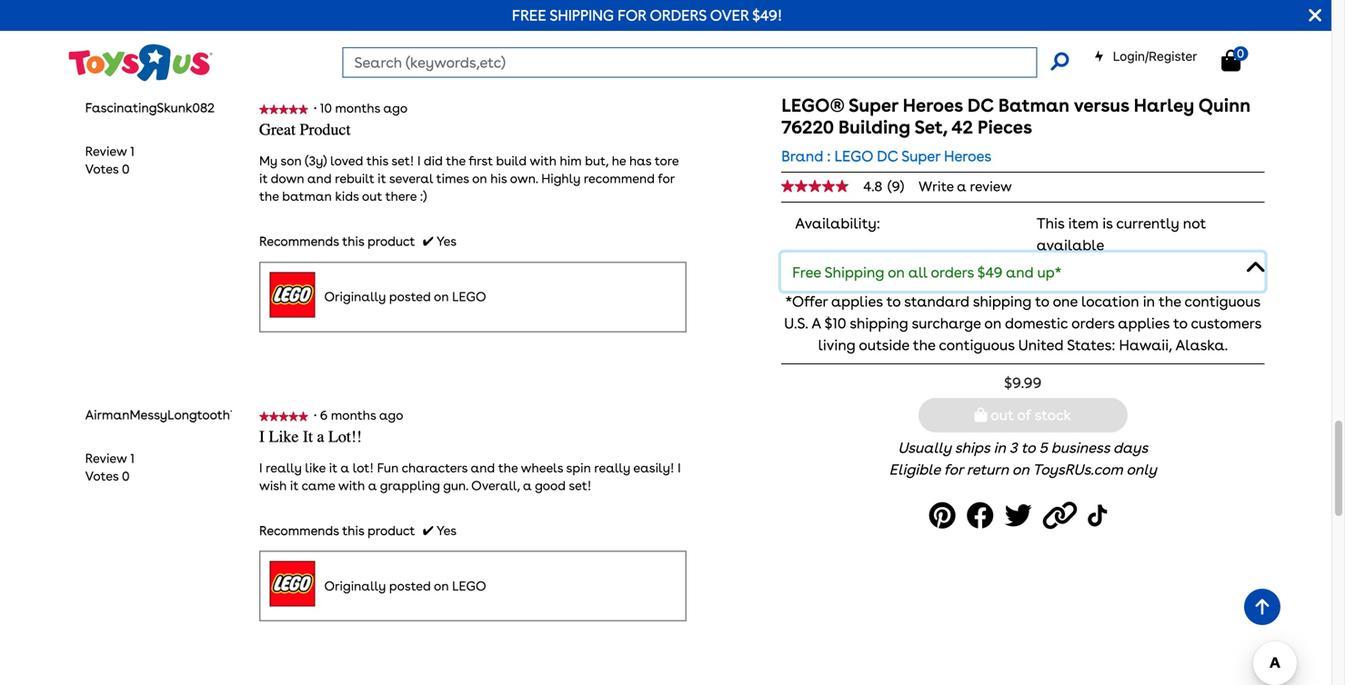 Task type: locate. For each thing, give the bounding box(es) containing it.
2 yes from the top
[[437, 523, 457, 539]]

for down tore at the top of page
[[658, 171, 675, 187]]

share lego® super heroes dc batman versus harley quinn 76220 building set, 42 pieces on facebook image
[[967, 496, 999, 537]]

review 1 votes 0 for great
[[85, 144, 135, 177]]

1 horizontal spatial set!
[[569, 478, 592, 494]]

this down kids
[[342, 234, 364, 249]]

great product
[[259, 121, 351, 139]]

1 horizontal spatial and
[[471, 461, 495, 476]]

shipping
[[973, 293, 1032, 311], [850, 315, 908, 332]]

0 horizontal spatial for
[[658, 171, 675, 187]]

1 vertical spatial 0
[[122, 162, 130, 177]]

0 horizontal spatial set!
[[391, 153, 414, 169]]

originally posted on lego for great product
[[324, 289, 486, 305]]

shopping bag image up quinn
[[1222, 50, 1241, 71]]

Enter Keyword or Item No. search field
[[343, 47, 1037, 78]]

the down down
[[259, 189, 279, 204]]

tiktok image
[[1088, 496, 1112, 537]]

versus
[[1074, 95, 1129, 116]]

on inside usually ships in 3 to 5 business days eligible for return on toysrus.com only
[[1012, 461, 1029, 479]]

hawaii,
[[1119, 337, 1172, 354]]

with down lot!
[[338, 478, 365, 494]]

outside
[[859, 337, 910, 354]]

super down "set,"
[[902, 147, 941, 165]]

1 originally from the top
[[324, 289, 386, 305]]

ago for i like it a lot!!
[[379, 408, 403, 423]]

1 product from the top
[[368, 234, 415, 249]]

1 vertical spatial originally
[[324, 579, 386, 594]]

1 vertical spatial out
[[991, 407, 1014, 425]]

2 vertical spatial and
[[471, 461, 495, 476]]

great
[[259, 121, 296, 139]]

1 ✔ from the top
[[423, 234, 434, 249]]

2 product from the top
[[368, 523, 415, 539]]

1 recommends this product ✔ yes from the top
[[259, 234, 457, 249]]

2 originally posted on lego from the top
[[324, 579, 486, 594]]

1 down the fascinatingskunk082
[[130, 144, 135, 159]]

set! inside i really like it a lot! fun characters and the wheels spin really easily! i wish it came with a grappling gun. overall, a good set!
[[569, 478, 592, 494]]

2 ✔ from the top
[[423, 523, 434, 539]]

1 down airmanmessylongtooth100
[[130, 451, 135, 467]]

42
[[952, 116, 973, 138]]

2 · from the top
[[314, 408, 317, 423]]

1 horizontal spatial really
[[594, 461, 630, 476]]

0 vertical spatial 1
[[130, 144, 135, 159]]

1 vertical spatial applies
[[1118, 315, 1170, 332]]

0 vertical spatial lego image
[[270, 272, 315, 318]]

1 vertical spatial posted
[[389, 579, 431, 594]]

1 review 1 votes 0 from the top
[[85, 144, 135, 177]]

0 vertical spatial shopping bag image
[[1222, 50, 1241, 71]]

with up highly
[[530, 153, 557, 169]]

1 lego image from the top
[[270, 272, 315, 318]]

this down lot!
[[342, 523, 364, 539]]

with
[[530, 153, 557, 169], [338, 478, 365, 494]]

a
[[957, 178, 967, 195], [317, 428, 324, 447], [341, 461, 349, 476], [368, 478, 377, 494], [523, 478, 532, 494]]

for
[[658, 171, 675, 187], [944, 461, 963, 479]]

· for like
[[314, 408, 317, 423]]

0 vertical spatial review
[[85, 144, 127, 159]]

1 horizontal spatial applies
[[1118, 315, 1170, 332]]

· left the 10
[[314, 101, 317, 116]]

2 1 from the top
[[130, 451, 135, 467]]

1 vertical spatial originally posted on lego
[[324, 579, 486, 594]]

applies up hawaii,
[[1118, 315, 1170, 332]]

1 vertical spatial recommends this product ✔ yes
[[259, 523, 457, 539]]

review 1 votes 0 down the fascinatingskunk082
[[85, 144, 135, 177]]

on inside my son (3y) loved this set! i did the first build with him but, he has tore it down and rebuilt it several times on his own. highly recommend for the batman kids out there :)
[[472, 171, 487, 187]]

0 down the fascinatingskunk082
[[122, 162, 130, 177]]

super up brand : lego dc super heroes link
[[849, 95, 898, 116]]

0 link
[[1222, 46, 1259, 72]]

product down grappling
[[368, 523, 415, 539]]

my
[[259, 153, 278, 169]]

on
[[472, 171, 487, 187], [888, 264, 905, 282], [434, 289, 449, 305], [985, 315, 1002, 332], [1012, 461, 1029, 479], [434, 579, 449, 594]]

recommends this product ✔ yes down kids
[[259, 234, 457, 249]]

in left the 3
[[994, 440, 1006, 457]]

him
[[560, 153, 582, 169]]

1 1 from the top
[[130, 144, 135, 159]]

2 review 1 votes 0 from the top
[[85, 451, 135, 484]]

contiguous down surcharge
[[939, 337, 1015, 354]]

1 horizontal spatial for
[[944, 461, 963, 479]]

1 horizontal spatial orders
[[1072, 315, 1115, 332]]

shopping bag image for out of stock button
[[975, 408, 987, 423]]

recommends down the batman
[[259, 234, 339, 249]]

came
[[302, 478, 335, 494]]

like
[[269, 428, 299, 447]]

grappling
[[380, 478, 440, 494]]

1 vertical spatial shopping bag image
[[975, 408, 987, 423]]

0 vertical spatial ago
[[383, 101, 407, 116]]

1 vertical spatial recommends
[[259, 523, 339, 539]]

0 horizontal spatial super
[[849, 95, 898, 116]]

i left like
[[259, 428, 265, 447]]

shopping bag image inside 0 'link'
[[1222, 50, 1241, 71]]

0 horizontal spatial in
[[994, 440, 1006, 457]]

united
[[1019, 337, 1064, 354]]

copy a link to lego® super heroes dc batman versus harley quinn 76220 building set, 42 pieces image
[[1043, 496, 1083, 537]]

customers
[[1191, 315, 1262, 332]]

he
[[612, 153, 626, 169]]

shipping down $49
[[973, 293, 1032, 311]]

1 vertical spatial lego image
[[270, 562, 315, 607]]

0 vertical spatial lego
[[835, 147, 873, 165]]

1 originally posted on lego from the top
[[324, 289, 486, 305]]

it
[[259, 171, 268, 187], [378, 171, 386, 187], [329, 461, 338, 476], [290, 478, 299, 494]]

out left of
[[991, 407, 1014, 425]]

0 vertical spatial review 1 votes 0
[[85, 144, 135, 177]]

0 horizontal spatial applies
[[831, 293, 883, 311]]

it down my
[[259, 171, 268, 187]]

shipping up outside
[[850, 315, 908, 332]]

1 vertical spatial yes
[[437, 523, 457, 539]]

write a review button
[[919, 178, 1012, 195]]

1 vertical spatial heroes
[[944, 147, 992, 165]]

0
[[1237, 46, 1244, 60], [122, 162, 130, 177], [122, 469, 130, 484]]

lego image for product
[[270, 272, 315, 318]]

ago for great product
[[383, 101, 407, 116]]

1 vertical spatial votes
[[85, 469, 119, 484]]

this for i like it a lot!!
[[342, 523, 364, 539]]

1 for i like it a lot!!
[[130, 451, 135, 467]]

contiguous
[[1185, 293, 1261, 311], [939, 337, 1015, 354]]

4.8 (9)
[[863, 178, 904, 195]]

free
[[512, 6, 546, 24]]

0 vertical spatial list
[[85, 143, 135, 178]]

ago right the 10
[[383, 101, 407, 116]]

1 vertical spatial with
[[338, 478, 365, 494]]

alaska.
[[1176, 337, 1228, 354]]

orders up standard
[[931, 264, 974, 282]]

1 yes from the top
[[437, 234, 457, 249]]

and up overall, at the bottom
[[471, 461, 495, 476]]

0 vertical spatial out
[[362, 189, 382, 204]]

orders up states:
[[1072, 315, 1115, 332]]

lego image
[[270, 272, 315, 318], [270, 562, 315, 607]]

and
[[307, 171, 332, 187], [1006, 264, 1034, 282], [471, 461, 495, 476]]

set! down spin
[[569, 478, 592, 494]]

review 1 votes 0 for i
[[85, 451, 135, 484]]

1 horizontal spatial super
[[902, 147, 941, 165]]

2 vertical spatial this
[[342, 523, 364, 539]]

0 vertical spatial set!
[[391, 153, 414, 169]]

0 vertical spatial votes
[[85, 162, 119, 177]]

availability:
[[795, 215, 880, 232]]

dc up the '4.8 (9)'
[[877, 147, 898, 165]]

this up rebuilt
[[366, 153, 388, 169]]

it right the wish
[[290, 478, 299, 494]]

dc left batman at the right top of page
[[968, 95, 994, 116]]

lego image for like
[[270, 562, 315, 607]]

1 vertical spatial for
[[944, 461, 963, 479]]

1 horizontal spatial with
[[530, 153, 557, 169]]

1 vertical spatial list
[[85, 450, 135, 486]]

0 down airmanmessylongtooth100
[[122, 469, 130, 484]]

2 votes from the top
[[85, 469, 119, 484]]

0 vertical spatial shipping
[[973, 293, 1032, 311]]

heroes
[[903, 95, 963, 116], [944, 147, 992, 165]]

lego inside lego® super heroes dc batman versus harley quinn 76220 building set, 42 pieces brand : lego dc super heroes
[[835, 147, 873, 165]]

yes down times
[[437, 234, 457, 249]]

applies down shipping
[[831, 293, 883, 311]]

available
[[1037, 237, 1105, 254]]

votes down the fascinatingskunk082
[[85, 162, 119, 177]]

0 vertical spatial months
[[335, 101, 380, 116]]

1 vertical spatial dc
[[877, 147, 898, 165]]

heroes up brand : lego dc super heroes link
[[903, 95, 963, 116]]

· for product
[[314, 101, 317, 116]]

to right the 3
[[1021, 440, 1035, 457]]

shopping bag image
[[1222, 50, 1241, 71], [975, 408, 987, 423]]

orders inside *offer applies to standard shipping to one location in the contiguous u.s. a $10 shipping surcharge on domestic orders applies to customers living outside the contiguous united states: hawaii, alaska.
[[1072, 315, 1115, 332]]

votes for i like it a lot!!
[[85, 469, 119, 484]]

tore
[[655, 153, 679, 169]]

0 vertical spatial dc
[[968, 95, 994, 116]]

months right the 10
[[335, 101, 380, 116]]

free shipping on all orders $49 and up* button
[[782, 253, 1265, 291]]

1 vertical spatial orders
[[1072, 315, 1115, 332]]

1 horizontal spatial shopping bag image
[[1222, 50, 1241, 71]]

1 horizontal spatial in
[[1143, 293, 1155, 311]]

1 horizontal spatial out
[[991, 407, 1014, 425]]

originally posted on lego
[[324, 289, 486, 305], [324, 579, 486, 594]]

fun
[[377, 461, 399, 476]]

super
[[849, 95, 898, 116], [902, 147, 941, 165]]

1 vertical spatial 1
[[130, 451, 135, 467]]

2 recommends from the top
[[259, 523, 339, 539]]

· 6 months ago
[[314, 408, 410, 423]]

yes for great product
[[437, 234, 457, 249]]

months up the lot!!
[[331, 408, 376, 423]]

1 vertical spatial review 1 votes 0
[[85, 451, 135, 484]]

batman
[[999, 95, 1070, 116]]

None search field
[[343, 47, 1069, 78]]

return
[[967, 461, 1009, 479]]

orders inside dropdown button
[[931, 264, 974, 282]]

currently
[[1117, 215, 1180, 232]]

1 list from the top
[[85, 143, 135, 178]]

in
[[1143, 293, 1155, 311], [994, 440, 1006, 457]]

1 posted from the top
[[389, 289, 431, 305]]

domestic
[[1005, 315, 1068, 332]]

toys r us image
[[67, 42, 212, 83]]

2 review from the top
[[85, 451, 127, 467]]

1 · from the top
[[314, 101, 317, 116]]

1 vertical spatial months
[[331, 408, 376, 423]]

2 posted from the top
[[389, 579, 431, 594]]

2 recommends this product ✔ yes from the top
[[259, 523, 457, 539]]

down
[[271, 171, 304, 187]]

product
[[300, 121, 351, 139]]

1 vertical spatial super
[[902, 147, 941, 165]]

1 vertical spatial in
[[994, 440, 1006, 457]]

· left 6
[[314, 408, 317, 423]]

list down airmanmessylongtooth100
[[85, 450, 135, 486]]

0 vertical spatial ·
[[314, 101, 317, 116]]

review down the fascinatingskunk082
[[85, 144, 127, 159]]

recommend
[[584, 171, 655, 187]]

0 vertical spatial this
[[366, 153, 388, 169]]

months for i like it a lot!!
[[331, 408, 376, 423]]

$9.99
[[1005, 374, 1042, 392]]

· 10 months ago
[[314, 101, 414, 116]]

0 vertical spatial originally posted on lego
[[324, 289, 486, 305]]

but,
[[585, 153, 609, 169]]

1 vertical spatial this
[[342, 234, 364, 249]]

and down (3y) on the left top of page
[[307, 171, 332, 187]]

the
[[446, 153, 466, 169], [259, 189, 279, 204], [1159, 293, 1181, 311], [913, 337, 936, 354], [498, 461, 518, 476]]

0 horizontal spatial orders
[[931, 264, 974, 282]]

0 vertical spatial product
[[368, 234, 415, 249]]

0 vertical spatial yes
[[437, 234, 457, 249]]

2 lego image from the top
[[270, 562, 315, 607]]

0 vertical spatial contiguous
[[1185, 293, 1261, 311]]

ships
[[955, 440, 990, 457]]

shopping bag image up ships
[[975, 408, 987, 423]]

0 vertical spatial orders
[[931, 264, 974, 282]]

recommends for like
[[259, 523, 339, 539]]

only
[[1127, 461, 1157, 479]]

0 vertical spatial 0
[[1237, 46, 1244, 60]]

and inside dropdown button
[[1006, 264, 1034, 282]]

1 vertical spatial set!
[[569, 478, 592, 494]]

✔ down grappling
[[423, 523, 434, 539]]

login/register button
[[1094, 47, 1197, 65]]

yes down gun. in the bottom left of the page
[[437, 523, 457, 539]]

it
[[303, 428, 313, 447]]

review
[[85, 144, 127, 159], [85, 451, 127, 467]]

0 vertical spatial recommends
[[259, 234, 339, 249]]

really up the wish
[[266, 461, 302, 476]]

0 horizontal spatial with
[[338, 478, 365, 494]]

1 votes from the top
[[85, 162, 119, 177]]

1 vertical spatial ago
[[379, 408, 403, 423]]

0 vertical spatial with
[[530, 153, 557, 169]]

and left the up*
[[1006, 264, 1034, 282]]

originally
[[324, 289, 386, 305], [324, 579, 386, 594]]

review 1 votes 0 down airmanmessylongtooth100
[[85, 451, 135, 484]]

list down the fascinatingskunk082
[[85, 143, 135, 178]]

✔ down :)
[[423, 234, 434, 249]]

1 vertical spatial shipping
[[850, 315, 908, 332]]

2 list from the top
[[85, 450, 135, 486]]

0 vertical spatial recommends this product ✔ yes
[[259, 234, 457, 249]]

a left lot!
[[341, 461, 349, 476]]

i
[[418, 153, 421, 169], [259, 428, 265, 447], [259, 461, 262, 476], [678, 461, 681, 476]]

0 vertical spatial for
[[658, 171, 675, 187]]

0 horizontal spatial dc
[[877, 147, 898, 165]]

0 vertical spatial originally
[[324, 289, 386, 305]]

i really like it a lot! fun characters and the wheels spin really easily! i wish it came with a grappling gun. overall, a good set!
[[259, 461, 681, 494]]

i right easily!
[[678, 461, 681, 476]]

shopping bag image inside out of stock button
[[975, 408, 987, 423]]

0 horizontal spatial and
[[307, 171, 332, 187]]

0 inside 0 'link'
[[1237, 46, 1244, 60]]

0 vertical spatial ✔
[[423, 234, 434, 249]]

to left standard
[[887, 293, 901, 311]]

votes down airmanmessylongtooth100
[[85, 469, 119, 484]]

this
[[366, 153, 388, 169], [342, 234, 364, 249], [342, 523, 364, 539]]

shipping
[[825, 264, 884, 282]]

to up alaska. in the right of the page
[[1174, 315, 1188, 332]]

0 vertical spatial and
[[307, 171, 332, 187]]

0 vertical spatial in
[[1143, 293, 1155, 311]]

0 horizontal spatial shipping
[[850, 315, 908, 332]]

1 vertical spatial lego
[[452, 289, 486, 305]]

2 originally from the top
[[324, 579, 386, 594]]

list for great product
[[85, 143, 135, 178]]

·
[[314, 101, 317, 116], [314, 408, 317, 423]]

1 vertical spatial ✔
[[423, 523, 434, 539]]

set! up several
[[391, 153, 414, 169]]

easily!
[[633, 461, 675, 476]]

0 vertical spatial posted
[[389, 289, 431, 305]]

it right like
[[329, 461, 338, 476]]

0 for i like it a lot!!
[[122, 469, 130, 484]]

2 horizontal spatial and
[[1006, 264, 1034, 282]]

rebuilt
[[335, 171, 374, 187]]

applies
[[831, 293, 883, 311], [1118, 315, 1170, 332]]

out down rebuilt
[[362, 189, 382, 204]]

2 vertical spatial 0
[[122, 469, 130, 484]]

really right spin
[[594, 461, 630, 476]]

1 vertical spatial and
[[1006, 264, 1034, 282]]

0 horizontal spatial out
[[362, 189, 382, 204]]

i left did
[[418, 153, 421, 169]]

posted
[[389, 289, 431, 305], [389, 579, 431, 594]]

0 horizontal spatial shopping bag image
[[975, 408, 987, 423]]

recommends down came
[[259, 523, 339, 539]]

in right "location" on the top right of the page
[[1143, 293, 1155, 311]]

for down ships
[[944, 461, 963, 479]]

★★★★★
[[259, 104, 308, 115], [259, 104, 308, 115], [259, 412, 308, 422], [259, 412, 308, 422]]

1 review from the top
[[85, 144, 127, 159]]

the up times
[[446, 153, 466, 169]]

heroes down 42
[[944, 147, 992, 165]]

and inside my son (3y) loved this set! i did the first build with him but, he has tore it down and rebuilt it several times on his own. highly recommend for the batman kids out there :)
[[307, 171, 332, 187]]

recommends this product ✔ yes for i like it a lot!!
[[259, 523, 457, 539]]

contiguous up customers
[[1185, 293, 1261, 311]]

all
[[908, 264, 928, 282]]

0 horizontal spatial really
[[266, 461, 302, 476]]

0 up quinn
[[1237, 46, 1244, 60]]

ago up fun
[[379, 408, 403, 423]]

it up there
[[378, 171, 386, 187]]

76220
[[782, 116, 834, 138]]

list
[[85, 143, 135, 178], [85, 450, 135, 486]]

months for great product
[[335, 101, 380, 116]]

$10
[[825, 315, 846, 332]]

recommends this product ✔ yes down came
[[259, 523, 457, 539]]

in inside usually ships in 3 to 5 business days eligible for return on toysrus.com only
[[994, 440, 1006, 457]]

2 vertical spatial lego
[[452, 579, 486, 594]]

1 vertical spatial contiguous
[[939, 337, 1015, 354]]

1 vertical spatial review
[[85, 451, 127, 467]]

1 vertical spatial ·
[[314, 408, 317, 423]]

out inside button
[[991, 407, 1014, 425]]

share a link to lego® super heroes dc batman versus harley quinn 76220 building set, 42 pieces on twitter image
[[1005, 496, 1038, 537]]

to inside usually ships in 3 to 5 business days eligible for return on toysrus.com only
[[1021, 440, 1035, 457]]

dc
[[968, 95, 994, 116], [877, 147, 898, 165]]

review down airmanmessylongtooth100
[[85, 451, 127, 467]]

recommends for product
[[259, 234, 339, 249]]

1 recommends from the top
[[259, 234, 339, 249]]

product down there
[[368, 234, 415, 249]]

review for great product
[[85, 144, 127, 159]]

the up overall, at the bottom
[[498, 461, 518, 476]]

0 vertical spatial applies
[[831, 293, 883, 311]]

recommends this product ✔ yes for great product
[[259, 234, 457, 249]]

location
[[1082, 293, 1139, 311]]

shopping bag image for 0 'link' in the top right of the page
[[1222, 50, 1241, 71]]



Task type: vqa. For each thing, say whether or not it's contained in the screenshot.
2nd Originally from the bottom of the page
yes



Task type: describe. For each thing, give the bounding box(es) containing it.
first
[[469, 153, 493, 169]]

5
[[1039, 440, 1048, 457]]

this inside my son (3y) loved this set! i did the first build with him but, he has tore it down and rebuilt it several times on his own. highly recommend for the batman kids out there :)
[[366, 153, 388, 169]]

i inside my son (3y) loved this set! i did the first build with him but, he has tore it down and rebuilt it several times on his own. highly recommend for the batman kids out there :)
[[418, 153, 421, 169]]

the down surcharge
[[913, 337, 936, 354]]

characters
[[402, 461, 468, 476]]

item
[[1068, 215, 1099, 232]]

for
[[618, 6, 646, 24]]

1 really from the left
[[266, 461, 302, 476]]

lot!!
[[328, 428, 362, 447]]

this for great product
[[342, 234, 364, 249]]

write a review
[[919, 178, 1012, 195]]

with inside i really like it a lot! fun characters and the wheels spin really easily! i wish it came with a grappling gun. overall, a good set!
[[338, 478, 365, 494]]

lego for i like it a lot!!
[[452, 579, 486, 594]]

0 vertical spatial super
[[849, 95, 898, 116]]

originally for i like it a lot!!
[[324, 579, 386, 594]]

in inside *offer applies to standard shipping to one location in the contiguous u.s. a $10 shipping surcharge on domestic orders applies to customers living outside the contiguous united states: hawaii, alaska.
[[1143, 293, 1155, 311]]

usually
[[898, 440, 951, 457]]

wish
[[259, 478, 287, 494]]

a right it
[[317, 428, 324, 447]]

✔ for i like it a lot!!
[[423, 523, 434, 539]]

days
[[1113, 440, 1148, 457]]

free
[[793, 264, 821, 282]]

usually ships in 3 to 5 business days eligible for return on toysrus.com only
[[889, 440, 1157, 479]]

:
[[827, 147, 831, 165]]

*offer applies to standard shipping to one location in the contiguous u.s. a $10 shipping surcharge on domestic orders applies to customers living outside the contiguous united states: hawaii, alaska.
[[784, 293, 1262, 354]]

with inside my son (3y) loved this set! i did the first build with him but, he has tore it down and rebuilt it several times on his own. highly recommend for the batman kids out there :)
[[530, 153, 557, 169]]

product for i like it a lot!!
[[368, 523, 415, 539]]

3
[[1009, 440, 1018, 457]]

out of stock button
[[919, 399, 1128, 433]]

up*
[[1038, 264, 1062, 282]]

2 really from the left
[[594, 461, 630, 476]]

0 vertical spatial heroes
[[903, 95, 963, 116]]

free shipping on all orders $49 and up*
[[793, 264, 1062, 282]]

a left good
[[523, 478, 532, 494]]

set! inside my son (3y) loved this set! i did the first build with him but, he has tore it down and rebuilt it several times on his own. highly recommend for the batman kids out there :)
[[391, 153, 414, 169]]

free shipping for orders over $49! link
[[512, 6, 782, 24]]

originally posted on lego for i like it a lot!!
[[324, 579, 486, 594]]

1 horizontal spatial contiguous
[[1185, 293, 1261, 311]]

a
[[812, 315, 821, 332]]

brand
[[782, 147, 824, 165]]

u.s.
[[784, 315, 808, 332]]

1 horizontal spatial shipping
[[973, 293, 1032, 311]]

out of stock
[[987, 407, 1072, 425]]

list for i like it a lot!!
[[85, 450, 135, 486]]

one
[[1053, 293, 1078, 311]]

quinn
[[1199, 95, 1251, 116]]

login/register
[[1113, 49, 1197, 64]]

:)
[[420, 189, 427, 204]]

lego® super heroes dc batman versus harley quinn 76220 building set, 42 pieces brand : lego dc super heroes
[[782, 95, 1251, 165]]

the inside i really like it a lot! fun characters and the wheels spin really easily! i wish it came with a grappling gun. overall, a good set!
[[498, 461, 518, 476]]

create a pinterest pin for lego® super heroes dc batman versus harley quinn 76220 building set, 42 pieces image
[[929, 496, 961, 537]]

eligible
[[889, 461, 940, 479]]

1 for great product
[[130, 144, 135, 159]]

gun.
[[443, 478, 468, 494]]

standard
[[904, 293, 970, 311]]

living
[[818, 337, 856, 354]]

building
[[839, 116, 911, 138]]

$49!
[[752, 6, 782, 24]]

write
[[919, 178, 954, 195]]

for inside my son (3y) loved this set! i did the first build with him but, he has tore it down and rebuilt it several times on his own. highly recommend for the batman kids out there :)
[[658, 171, 675, 187]]

(3y)
[[305, 153, 327, 169]]

of
[[1017, 407, 1031, 425]]

build
[[496, 153, 527, 169]]

loved
[[330, 153, 363, 169]]

a right the write
[[957, 178, 967, 195]]

batman
[[282, 189, 332, 204]]

originally for great product
[[324, 289, 386, 305]]

for inside usually ships in 3 to 5 business days eligible for return on toysrus.com only
[[944, 461, 963, 479]]

my son (3y) loved this set! i did the first build with him but, he has tore it down and rebuilt it several times on his own. highly recommend for the batman kids out there :)
[[259, 153, 679, 204]]

is
[[1103, 215, 1113, 232]]

✔ for great product
[[423, 234, 434, 249]]

this
[[1037, 215, 1065, 232]]

yes for i like it a lot!!
[[437, 523, 457, 539]]

posted for great product
[[389, 289, 431, 305]]

0 horizontal spatial contiguous
[[939, 337, 1015, 354]]

spin
[[566, 461, 591, 476]]

4.8
[[863, 178, 883, 195]]

set,
[[915, 116, 948, 138]]

there
[[385, 189, 417, 204]]

the up hawaii,
[[1159, 293, 1181, 311]]

and inside i really like it a lot! fun characters and the wheels spin really easily! i wish it came with a grappling gun. overall, a good set!
[[471, 461, 495, 476]]

on inside *offer applies to standard shipping to one location in the contiguous u.s. a $10 shipping surcharge on domestic orders applies to customers living outside the contiguous united states: hawaii, alaska.
[[985, 315, 1002, 332]]

his
[[490, 171, 507, 187]]

lego for great product
[[452, 289, 486, 305]]

i up the wish
[[259, 461, 262, 476]]

on inside free shipping on all orders $49 and up* dropdown button
[[888, 264, 905, 282]]

over
[[710, 6, 749, 24]]

son
[[281, 153, 302, 169]]

product for great product
[[368, 234, 415, 249]]

0 for great product
[[122, 162, 130, 177]]

times
[[436, 171, 469, 187]]

$49
[[978, 264, 1003, 282]]

review for i like it a lot!!
[[85, 451, 127, 467]]

1 horizontal spatial dc
[[968, 95, 994, 116]]

several
[[389, 171, 433, 187]]

6
[[320, 408, 328, 423]]

lot!
[[353, 461, 374, 476]]

like
[[305, 461, 326, 476]]

kids
[[335, 189, 359, 204]]

posted for i like it a lot!!
[[389, 579, 431, 594]]

close button image
[[1309, 5, 1322, 25]]

stock
[[1035, 407, 1072, 425]]

review
[[970, 178, 1012, 195]]

to up domestic
[[1035, 293, 1050, 311]]

(9)
[[888, 178, 904, 195]]

brand : lego dc super heroes link
[[782, 146, 992, 167]]

states:
[[1067, 337, 1116, 354]]

this item is currently not available
[[1037, 215, 1206, 254]]

10
[[320, 101, 332, 116]]

pieces
[[978, 116, 1032, 138]]

a down lot!
[[368, 478, 377, 494]]

surcharge
[[912, 315, 981, 332]]

out inside my son (3y) loved this set! i did the first build with him but, he has tore it down and rebuilt it several times on his own. highly recommend for the batman kids out there :)
[[362, 189, 382, 204]]

wheels
[[521, 461, 563, 476]]

good
[[535, 478, 566, 494]]

overall,
[[471, 478, 520, 494]]

votes for great product
[[85, 162, 119, 177]]



